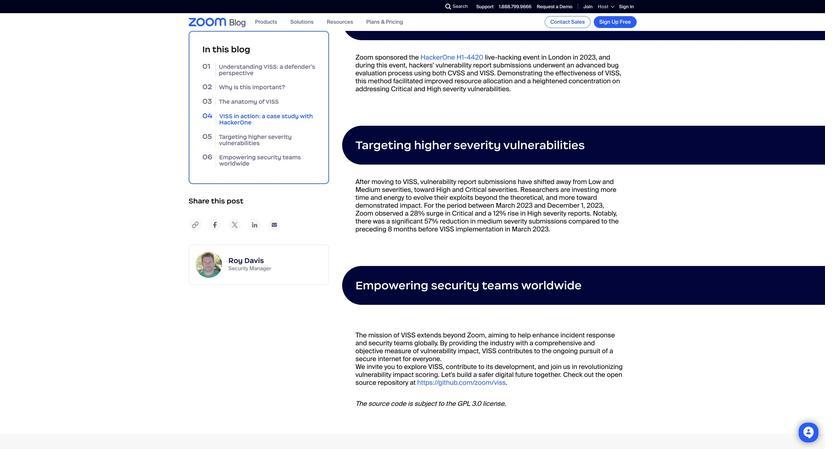 Task type: describe. For each thing, give the bounding box(es) containing it.
2023.
[[533, 225, 550, 234]]

zoom sponsored the hackerone h1-4420
[[356, 53, 483, 62]]

vulnerability down extends
[[421, 347, 456, 355]]

energy
[[384, 193, 404, 202]]

compared
[[569, 217, 600, 226]]

vulnerability inside live-hacking event in london in 2023, and during this event, hackers' vulnerability report submissions underwent an advanced bug evaluation process using both cvss and viss. demonstrating the effectiveness of viss, this method facilitated improved resource allocation and a heightened concentration on addressing critical and high severity vulnerabilities.
[[436, 61, 472, 70]]

aiming
[[488, 331, 509, 340]]

support link
[[477, 4, 494, 9]]

in inside the mission of viss extends beyond zoom, aiming to help enhance incident response and security teams globally. by providing the industry with a comprehensive and objective measure of vulnerability impact, viss contributes to the ongoing pursuit of a secure internet for everyone. we invite you to explore viss, contribute to its development, and join us in revolutionizing vulnerability impact scoring. let's build a safer digital future together. check out the open source repository at
[[572, 363, 577, 371]]

products
[[255, 19, 277, 26]]

0 horizontal spatial viss in action: a case study with hackerone
[[219, 113, 313, 126]]

12%
[[493, 209, 506, 218]]

method
[[368, 77, 392, 85]]

globally.
[[415, 339, 439, 348]]

1 vertical spatial with
[[300, 113, 313, 120]]

of down important?
[[259, 98, 265, 105]]

support
[[477, 4, 494, 9]]

and left 'are'
[[546, 193, 558, 202]]

source inside the mission of viss extends beyond zoom, aiming to help enhance incident response and security teams globally. by providing the industry with a comprehensive and objective measure of vulnerability impact, viss contributes to the ongoing pursuit of a secure internet for everyone. we invite you to explore viss, contribute to its development, and join us in revolutionizing vulnerability impact scoring. let's build a safer digital future together. check out the open source repository at
[[356, 379, 376, 387]]

together.
[[535, 371, 562, 379]]

and up secure
[[356, 339, 367, 348]]

addressing
[[356, 85, 390, 93]]

viss up the measure
[[401, 331, 416, 340]]

roy
[[228, 256, 243, 265]]

report inside live-hacking event in london in 2023, and during this event, hackers' vulnerability report submissions underwent an advanced bug evaluation process using both cvss and viss. demonstrating the effectiveness of viss, this method facilitated improved resource allocation and a heightened concentration on addressing critical and high severity vulnerabilities.
[[473, 61, 492, 70]]

in right rise
[[520, 209, 526, 218]]

sign in
[[619, 4, 634, 9]]

viss.
[[480, 69, 496, 77]]

and left viss.
[[467, 69, 478, 77]]

0 horizontal spatial targeting
[[219, 133, 247, 141]]

important?
[[252, 84, 285, 91]]

understanding
[[219, 63, 262, 70]]

1 horizontal spatial toward
[[577, 193, 597, 202]]

solutions button
[[290, 19, 314, 26]]

evaluation
[[356, 69, 387, 77]]

to right compared
[[602, 217, 608, 226]]

perspective
[[219, 70, 254, 77]]

response
[[587, 331, 615, 340]]

4420
[[467, 53, 483, 62]]

impact.
[[400, 201, 423, 210]]

2 vertical spatial high
[[527, 209, 542, 218]]

open
[[607, 371, 623, 379]]

2 vertical spatial critical
[[452, 209, 473, 218]]

this inside the social sharing element
[[211, 197, 225, 206]]

06
[[202, 153, 212, 161]]

revolutionizing
[[579, 363, 623, 371]]

security inside the mission of viss extends beyond zoom, aiming to help enhance incident response and security teams globally. by providing the industry with a comprehensive and objective measure of vulnerability impact, viss contributes to the ongoing pursuit of a secure internet for everyone. we invite you to explore viss, contribute to its development, and join us in revolutionizing vulnerability impact scoring. let's build a safer digital future together. check out the open source repository at
[[369, 339, 392, 348]]

repository
[[378, 379, 408, 387]]

and right allocation on the top right of page
[[514, 77, 526, 85]]

1 vertical spatial hackerone
[[421, 53, 455, 62]]

0 horizontal spatial more
[[559, 193, 575, 202]]

facebook image
[[208, 219, 222, 232]]

zoom logo image
[[189, 18, 226, 26]]

the mission of viss extends beyond zoom, aiming to help enhance incident response and security teams globally. by providing the industry with a comprehensive and objective measure of vulnerability impact, viss contributes to the ongoing pursuit of a secure internet for everyone. we invite you to explore viss, contribute to its development, and join us in revolutionizing vulnerability impact scoring. let's build a safer digital future together. check out the open source repository at
[[356, 331, 623, 387]]

investing
[[572, 185, 599, 194]]

vulnerability inside after moving to viss, vulnerability report submissions have shifted away from low and medium severities, toward high and critical severities. researchers are investing more time and energy to evolve their exploits beyond the theoretical, and more toward demonstrated impact. for the period between march 2023 and december 1, 2023, zoom observed a 28% surge in critical and a 12% rise in high severity reports. notably, there was a significant 57% reduction in medium severity submissions compared to the preceding 8 months before viss implementation in march 2023.
[[421, 178, 456, 186]]

severities.
[[488, 185, 519, 194]]

in inside viss in action: a case study with hackerone
[[234, 113, 239, 120]]

this left blog
[[212, 44, 229, 55]]

check
[[563, 371, 583, 379]]

moving
[[372, 178, 394, 186]]

improved
[[425, 77, 453, 85]]

the down enhance
[[542, 347, 552, 355]]

sign in link
[[619, 4, 634, 9]]

after moving to viss, vulnerability report submissions have shifted away from low and medium severities, toward high and critical severities. researchers are investing more time and energy to evolve their exploits beyond the theoretical, and more toward demonstrated impact. for the period between march 2023 and december 1, 2023, zoom observed a 28% surge in critical and a 12% rise in high severity reports. notably, there was a significant 57% reduction in medium severity submissions compared to the preceding 8 months before viss implementation in march 2023.
[[356, 178, 619, 234]]

1 horizontal spatial vulnerabilities
[[503, 138, 585, 153]]

zoom inside after moving to viss, vulnerability report submissions have shifted away from low and medium severities, toward high and critical severities. researchers are investing more time and energy to evolve their exploits beyond the theoretical, and more toward demonstrated impact. for the period between march 2023 and december 1, 2023, zoom observed a 28% surge in critical and a 12% rise in high severity reports. notably, there was a significant 57% reduction in medium severity submissions compared to the preceding 8 months before viss implementation in march 2023.
[[356, 209, 373, 218]]

both
[[432, 69, 446, 77]]

1 vertical spatial worldwide
[[521, 278, 582, 293]]

teams inside the mission of viss extends beyond zoom, aiming to help enhance incident response and security teams globally. by providing the industry with a comprehensive and objective measure of vulnerability impact, viss contributes to the ongoing pursuit of a secure internet for everyone. we invite you to explore viss, contribute to its development, and join us in revolutionizing vulnerability impact scoring. let's build a safer digital future together. check out the open source repository at
[[394, 339, 413, 348]]

0 vertical spatial in
[[630, 4, 634, 9]]

everyone.
[[413, 355, 442, 363]]

the left the gpl
[[446, 400, 456, 408]]

8
[[388, 225, 392, 234]]

0 horizontal spatial action:
[[240, 113, 261, 120]]

0 horizontal spatial higher
[[248, 133, 267, 141]]

in right 'event'
[[541, 53, 547, 62]]

live-hacking event in london in 2023, and during this event, hackers' vulnerability report submissions underwent an advanced bug evaluation process using both cvss and viss. demonstrating the effectiveness of viss, this method facilitated improved resource allocation and a heightened concentration on addressing critical and high severity vulnerabilities.
[[356, 53, 621, 93]]

of inside live-hacking event in london in 2023, and during this event, hackers' vulnerability report submissions underwent an advanced bug evaluation process using both cvss and viss. demonstrating the effectiveness of viss, this method facilitated improved resource allocation and a heightened concentration on addressing critical and high severity vulnerabilities.
[[598, 69, 604, 77]]

secure
[[356, 355, 376, 363]]

resources button
[[327, 19, 353, 26]]

was
[[373, 217, 385, 226]]

1 vertical spatial critical
[[465, 185, 487, 194]]

to left its
[[479, 363, 485, 371]]

the up 12%
[[499, 193, 509, 202]]

to left evolve
[[406, 193, 412, 202]]

linkedin image
[[248, 219, 261, 232]]

with inside the mission of viss extends beyond zoom, aiming to help enhance incident response and security teams globally. by providing the industry with a comprehensive and objective measure of vulnerability impact, viss contributes to the ongoing pursuit of a secure internet for everyone. we invite you to explore viss, contribute to its development, and join us in revolutionizing vulnerability impact scoring. let's build a safer digital future together. check out the open source repository at
[[516, 339, 528, 348]]

0 horizontal spatial toward
[[414, 185, 435, 194]]

email image
[[268, 219, 281, 232]]

1 horizontal spatial more
[[601, 185, 617, 194]]

1.888.799.9666
[[499, 4, 532, 9]]

exploits
[[450, 193, 473, 202]]

the inside the mission of viss extends beyond zoom, aiming to help enhance incident response and security teams globally. by providing the industry with a comprehensive and objective measure of vulnerability impact, viss contributes to the ongoing pursuit of a secure internet for everyone. we invite you to explore viss, contribute to its development, and join us in revolutionizing vulnerability impact scoring. let's build a safer digital future together. check out the open source repository at
[[356, 331, 367, 340]]

contributes
[[498, 347, 533, 355]]

the right event,
[[409, 53, 419, 62]]

internet
[[378, 355, 401, 363]]

away
[[556, 178, 571, 186]]

pursuit
[[580, 347, 601, 355]]

03
[[202, 97, 212, 106]]

up
[[612, 18, 619, 25]]

0 horizontal spatial security
[[257, 154, 281, 161]]

observed
[[375, 209, 403, 218]]

on
[[613, 77, 620, 85]]

host
[[598, 4, 609, 10]]

study inside viss in action: a case study with hackerone
[[282, 113, 299, 120]]

subject
[[414, 400, 437, 408]]

twitter image
[[228, 219, 241, 232]]

01
[[202, 62, 210, 71]]

viss, inside the mission of viss extends beyond zoom, aiming to help enhance incident response and security teams globally. by providing the industry with a comprehensive and objective measure of vulnerability impact, viss contributes to the ongoing pursuit of a secure internet for everyone. we invite you to explore viss, contribute to its development, and join us in revolutionizing vulnerability impact scoring. let's build a safer digital future together. check out the open source repository at
[[428, 363, 444, 371]]

plans & pricing
[[366, 19, 403, 26]]

safer
[[479, 371, 494, 379]]

https://github.com/zoom/viss link
[[417, 379, 506, 387]]

resources
[[327, 19, 353, 26]]

rise
[[508, 209, 519, 218]]

viss inside viss in action: a case study with hackerone
[[219, 113, 233, 120]]

request a demo link
[[537, 4, 573, 9]]

viss, inside live-hacking event in london in 2023, and during this event, hackers' vulnerability report submissions underwent an advanced bug evaluation process using both cvss and viss. demonstrating the effectiveness of viss, this method facilitated improved resource allocation and a heightened concentration on addressing critical and high severity vulnerabilities.
[[605, 69, 621, 77]]

1 vertical spatial is
[[408, 400, 413, 408]]

to right 'you'
[[397, 363, 403, 371]]

we
[[356, 363, 365, 371]]

at
[[410, 379, 416, 387]]

contribute
[[446, 363, 477, 371]]

underwent
[[533, 61, 565, 70]]

28%
[[410, 209, 425, 218]]

period
[[447, 201, 467, 210]]

the right for
[[436, 201, 445, 210]]

teams inside empowering security teams worldwide
[[283, 154, 301, 161]]

resource
[[455, 77, 482, 85]]

to down enhance
[[534, 347, 540, 355]]

to left help at right
[[510, 331, 516, 340]]

share this post
[[189, 197, 244, 206]]

0 horizontal spatial empowering
[[219, 154, 256, 161]]

cvss
[[448, 69, 465, 77]]

the right out at the bottom right of the page
[[596, 371, 605, 379]]

high inside live-hacking event in london in 2023, and during this event, hackers' vulnerability report submissions underwent an advanced bug evaluation process using both cvss and viss. demonstrating the effectiveness of viss, this method facilitated improved resource allocation and a heightened concentration on addressing critical and high severity vulnerabilities.
[[427, 85, 441, 93]]

significant
[[392, 217, 423, 226]]

a inside viss in action: a case study with hackerone
[[262, 113, 265, 120]]

2023, inside live-hacking event in london in 2023, and during this event, hackers' vulnerability report submissions underwent an advanced bug evaluation process using both cvss and viss. demonstrating the effectiveness of viss, this method facilitated improved resource allocation and a heightened concentration on addressing critical and high severity vulnerabilities.
[[580, 53, 597, 62]]

join
[[551, 363, 562, 371]]

1 vertical spatial submissions
[[478, 178, 516, 186]]

viss left pricing at the left top of page
[[356, 13, 382, 28]]

concentration
[[569, 77, 611, 85]]

event,
[[389, 61, 407, 70]]

us
[[563, 363, 571, 371]]

and right time
[[371, 193, 382, 202]]

to right moving
[[395, 178, 401, 186]]

time
[[356, 193, 369, 202]]

london
[[548, 53, 571, 62]]

why
[[219, 84, 232, 91]]

license.
[[483, 400, 506, 408]]

free
[[620, 18, 631, 25]]

join
[[584, 4, 593, 9]]

1 vertical spatial source
[[368, 400, 389, 408]]

security
[[228, 265, 248, 272]]

1 vertical spatial security
[[431, 278, 479, 293]]



Task type: vqa. For each thing, say whether or not it's contained in the screenshot.
"Last Name *"
no



Task type: locate. For each thing, give the bounding box(es) containing it.
toward down from
[[577, 193, 597, 202]]

study
[[480, 13, 514, 28], [282, 113, 299, 120]]

2 vertical spatial security
[[369, 339, 392, 348]]

gpl
[[457, 400, 470, 408]]

from
[[573, 178, 587, 186]]

2 horizontal spatial viss,
[[605, 69, 621, 77]]

social sharing element
[[189, 184, 329, 238]]

2023, right the 1,
[[587, 201, 604, 210]]

bug
[[607, 61, 619, 70]]

and right 2023
[[534, 201, 546, 210]]

the for the mission of viss extends beyond zoom, aiming to help enhance incident response and security teams globally. by providing the industry with a comprehensive and objective measure of vulnerability impact, viss contributes to the ongoing pursuit of a secure internet for everyone.
[[356, 400, 367, 408]]

0 vertical spatial sign
[[619, 4, 629, 9]]

zoom,
[[467, 331, 487, 340]]

roy headshot image
[[196, 252, 222, 278]]

2023
[[517, 201, 533, 210]]

notably,
[[593, 209, 617, 218]]

reports.
[[568, 209, 592, 218]]

critical down exploits
[[452, 209, 473, 218]]

a inside live-hacking event in london in 2023, and during this event, hackers' vulnerability report submissions underwent an advanced bug evaluation process using both cvss and viss. demonstrating the effectiveness of viss, this method facilitated improved resource allocation and a heightened concentration on addressing critical and high severity vulnerabilities.
[[527, 77, 531, 85]]

case down "the anatomy of viss"
[[267, 113, 280, 120]]

is right the why at the top
[[234, 84, 239, 91]]

case inside viss in action: a case study with hackerone
[[267, 113, 280, 120]]

submissions left have
[[478, 178, 516, 186]]

viss up its
[[482, 347, 497, 355]]

roy davis security manager
[[228, 256, 271, 272]]

0 horizontal spatial hackerone
[[219, 119, 252, 126]]

help
[[518, 331, 531, 340]]

march down rise
[[512, 225, 531, 234]]

is
[[234, 84, 239, 91], [408, 400, 413, 408]]

sign for sign in
[[619, 4, 629, 9]]

0 horizontal spatial viss,
[[403, 178, 419, 186]]

the anatomy of viss
[[219, 98, 279, 105]]

1 horizontal spatial higher
[[414, 138, 451, 153]]

0 vertical spatial submissions
[[493, 61, 532, 70]]

0 horizontal spatial empowering security teams worldwide
[[219, 154, 301, 167]]

viss right 04
[[219, 113, 233, 120]]

process
[[388, 69, 413, 77]]

02
[[202, 82, 212, 91]]

in down rise
[[505, 225, 510, 234]]

0 horizontal spatial vulnerabilities
[[219, 140, 260, 147]]

demonstrating
[[497, 69, 543, 77]]

vulnerability down secure
[[356, 371, 391, 379]]

hackerone down anatomy on the left top
[[219, 119, 252, 126]]

the inside live-hacking event in london in 2023, and during this event, hackers' vulnerability report submissions underwent an advanced bug evaluation process using both cvss and viss. demonstrating the effectiveness of viss, this method facilitated improved resource allocation and a heightened concentration on addressing critical and high severity vulnerabilities.
[[544, 69, 554, 77]]

in right london
[[573, 53, 578, 62]]

this up anatomy on the left top
[[240, 84, 251, 91]]

industry
[[490, 339, 514, 348]]

hackers'
[[409, 61, 434, 70]]

sign up free
[[619, 4, 629, 9]]

facilitated
[[393, 77, 423, 85]]

1 vertical spatial empowering
[[356, 278, 429, 293]]

0 vertical spatial critical
[[391, 85, 412, 93]]

1 zoom from the top
[[356, 53, 373, 62]]

0 vertical spatial viss,
[[605, 69, 621, 77]]

3.0
[[472, 400, 481, 408]]

zoom down time
[[356, 209, 373, 218]]

march
[[496, 201, 515, 210], [512, 225, 531, 234]]

theoretical,
[[510, 193, 545, 202]]

this up method
[[376, 61, 387, 70]]

logo blog.svg image
[[229, 17, 245, 28]]

march down severities.
[[496, 201, 515, 210]]

toward up for
[[414, 185, 435, 194]]

copy link image
[[189, 219, 202, 232]]

1 horizontal spatial empowering security teams worldwide
[[356, 278, 582, 293]]

1 vertical spatial study
[[282, 113, 299, 120]]

enhance
[[533, 331, 559, 340]]

in right surge at right top
[[445, 209, 451, 218]]

viss inside after moving to viss, vulnerability report submissions have shifted away from low and medium severities, toward high and critical severities. researchers are investing more time and energy to evolve their exploits beyond the theoretical, and more toward demonstrated impact. for the period between march 2023 and december 1, 2023, zoom observed a 28% surge in critical and a 12% rise in high severity reports. notably, there was a significant 57% reduction in medium severity submissions compared to the preceding 8 months before viss implementation in march 2023.
[[440, 225, 454, 234]]

critical down process at the top of page
[[391, 85, 412, 93]]

submissions down december at the right top of the page
[[529, 217, 567, 226]]

0 vertical spatial security
[[257, 154, 281, 161]]

source down we
[[356, 379, 376, 387]]

1 vertical spatial empowering security teams worldwide
[[356, 278, 582, 293]]

in down anatomy on the left top
[[234, 113, 239, 120]]

ongoing
[[553, 347, 578, 355]]

have
[[518, 178, 532, 186]]

this left post
[[211, 197, 225, 206]]

0 vertical spatial beyond
[[475, 193, 498, 202]]

critical
[[391, 85, 412, 93], [465, 185, 487, 194], [452, 209, 473, 218]]

of left bug
[[598, 69, 604, 77]]

1 vertical spatial sign
[[600, 18, 611, 25]]

1,
[[581, 201, 585, 210]]

worldwide inside empowering security teams worldwide
[[219, 160, 250, 167]]

1 vertical spatial high
[[436, 185, 451, 194]]

viss down important?
[[266, 98, 279, 105]]

1 vertical spatial zoom
[[356, 209, 373, 218]]

and left join
[[538, 363, 549, 371]]

2 horizontal spatial hackerone
[[545, 13, 610, 28]]

1 vertical spatial march
[[512, 225, 531, 234]]

1 horizontal spatial is
[[408, 400, 413, 408]]

and down using
[[414, 85, 425, 93]]

0 vertical spatial teams
[[283, 154, 301, 161]]

submissions
[[493, 61, 532, 70], [478, 178, 516, 186], [529, 217, 567, 226]]

2 vertical spatial hackerone
[[219, 119, 252, 126]]

report up "resource" at the right top of the page
[[473, 61, 492, 70]]

search
[[453, 3, 468, 9]]

2 vertical spatial with
[[516, 339, 528, 348]]

2 vertical spatial the
[[356, 400, 367, 408]]

1 vertical spatial the
[[356, 331, 367, 340]]

1 vertical spatial beyond
[[443, 331, 466, 340]]

0 vertical spatial case
[[450, 13, 478, 28]]

0 vertical spatial high
[[427, 85, 441, 93]]

development,
[[495, 363, 536, 371]]

0 vertical spatial empowering security teams worldwide
[[219, 154, 301, 167]]

let's
[[441, 371, 456, 379]]

after
[[356, 178, 370, 186]]

2 zoom from the top
[[356, 209, 373, 218]]

0 vertical spatial hackerone
[[545, 13, 610, 28]]

0 horizontal spatial beyond
[[443, 331, 466, 340]]

0 horizontal spatial teams
[[283, 154, 301, 161]]

davis
[[244, 256, 264, 265]]

1 horizontal spatial case
[[450, 13, 478, 28]]

0 horizontal spatial is
[[234, 84, 239, 91]]

in right us
[[572, 363, 577, 371]]

report inside after moving to viss, vulnerability report submissions have shifted away from low and medium severities, toward high and critical severities. researchers are investing more time and energy to evolve their exploits beyond the theoretical, and more toward demonstrated impact. for the period between march 2023 and december 1, 2023, zoom observed a 28% surge in critical and a 12% rise in high severity reports. notably, there was a significant 57% reduction in medium severity submissions compared to the preceding 8 months before viss implementation in march 2023.
[[458, 178, 477, 186]]

reduction
[[440, 217, 469, 226]]

0 vertical spatial march
[[496, 201, 515, 210]]

using
[[414, 69, 431, 77]]

high down theoretical,
[[527, 209, 542, 218]]

and up implementation
[[475, 209, 487, 218]]

None search field
[[421, 1, 447, 12]]

high up period
[[436, 185, 451, 194]]

beyond inside after moving to viss, vulnerability report submissions have shifted away from low and medium severities, toward high and critical severities. researchers are investing more time and energy to evolve their exploits beyond the theoretical, and more toward demonstrated impact. for the period between march 2023 and december 1, 2023, zoom observed a 28% surge in critical and a 12% rise in high severity reports. notably, there was a significant 57% reduction in medium severity submissions compared to the preceding 8 months before viss implementation in march 2023.
[[475, 193, 498, 202]]

a inside understanding viss: a defender's perspective
[[280, 63, 283, 70]]

the right compared
[[609, 217, 619, 226]]

1 vertical spatial 2023,
[[587, 201, 604, 210]]

solutions
[[290, 19, 314, 26]]

2 vertical spatial submissions
[[529, 217, 567, 226]]

demonstrated
[[356, 201, 398, 210]]

viss in action: a case study with hackerone down "the anatomy of viss"
[[219, 113, 313, 126]]

targeting
[[219, 133, 247, 141], [356, 138, 412, 153]]

more right investing
[[601, 185, 617, 194]]

2023, right the an
[[580, 53, 597, 62]]

zoom up evaluation
[[356, 53, 373, 62]]

1 horizontal spatial targeting higher severity vulnerabilities
[[356, 138, 585, 153]]

and right ongoing
[[584, 339, 595, 348]]

severities,
[[382, 185, 413, 194]]

low
[[589, 178, 601, 186]]

the for 03
[[219, 98, 230, 105]]

products button
[[255, 19, 277, 26]]

0 vertical spatial with
[[517, 13, 543, 28]]

the left industry
[[479, 339, 489, 348]]

preceding
[[356, 225, 387, 234]]

1 horizontal spatial study
[[480, 13, 514, 28]]

1 horizontal spatial action:
[[398, 13, 438, 28]]

and up "concentration" at top right
[[599, 53, 610, 62]]

0 vertical spatial zoom
[[356, 53, 373, 62]]

vulnerability up their at the right of page
[[421, 178, 456, 186]]

viss, inside after moving to viss, vulnerability report submissions have shifted away from low and medium severities, toward high and critical severities. researchers are investing more time and energy to evolve their exploits beyond the theoretical, and more toward demonstrated impact. for the period between march 2023 and december 1, 2023, zoom observed a 28% surge in critical and a 12% rise in high severity reports. notably, there was a significant 57% reduction in medium severity submissions compared to the preceding 8 months before viss implementation in march 2023.
[[403, 178, 419, 186]]

1 vertical spatial viss in action: a case study with hackerone
[[219, 113, 313, 126]]

and right low
[[603, 178, 614, 186]]

vulnerabilities inside the targeting higher severity vulnerabilities
[[219, 140, 260, 147]]

1 vertical spatial viss,
[[403, 178, 419, 186]]

severity inside live-hacking event in london in 2023, and during this event, hackers' vulnerability report submissions underwent an advanced bug evaluation process using both cvss and viss. demonstrating the effectiveness of viss, this method facilitated improved resource allocation and a heightened concentration on addressing critical and high severity vulnerabilities.
[[443, 85, 466, 93]]

critical inside live-hacking event in london in 2023, and during this event, hackers' vulnerability report submissions underwent an advanced bug evaluation process using both cvss and viss. demonstrating the effectiveness of viss, this method facilitated improved resource allocation and a heightened concentration on addressing critical and high severity vulnerabilities.
[[391, 85, 412, 93]]

sign for sign up free
[[600, 18, 611, 25]]

0 vertical spatial the
[[219, 98, 230, 105]]

1 horizontal spatial viss in action: a case study with hackerone
[[356, 13, 610, 28]]

submissions up allocation on the top right of page
[[493, 61, 532, 70]]

case down search
[[450, 13, 478, 28]]

0 horizontal spatial sign
[[600, 18, 611, 25]]

providing
[[449, 339, 477, 348]]

evolve
[[414, 193, 433, 202]]

https://github.com/zoom/viss .
[[417, 379, 507, 387]]

defender's
[[285, 63, 315, 70]]

this down during
[[356, 77, 367, 85]]

beyond up 12%
[[475, 193, 498, 202]]

vulnerability
[[436, 61, 472, 70], [421, 178, 456, 186], [421, 347, 456, 355], [356, 371, 391, 379]]

high down both
[[427, 85, 441, 93]]

scoring.
[[415, 371, 440, 379]]

0 vertical spatial worldwide
[[219, 160, 250, 167]]

0 horizontal spatial targeting higher severity vulnerabilities
[[219, 133, 292, 147]]

of right for
[[413, 347, 419, 355]]

in up free
[[630, 4, 634, 9]]

contact sales link
[[545, 16, 591, 28]]

surge
[[426, 209, 444, 218]]

for
[[403, 355, 411, 363]]

1 horizontal spatial viss,
[[428, 363, 444, 371]]

extends
[[417, 331, 442, 340]]

2023, inside after moving to viss, vulnerability report submissions have shifted away from low and medium severities, toward high and critical severities. researchers are investing more time and energy to evolve their exploits beyond the theoretical, and more toward demonstrated impact. for the period between march 2023 and december 1, 2023, zoom observed a 28% surge in critical and a 12% rise in high severity reports. notably, there was a significant 57% reduction in medium severity submissions compared to the preceding 8 months before viss implementation in march 2023.
[[587, 201, 604, 210]]

during
[[356, 61, 375, 70]]

1 horizontal spatial teams
[[394, 339, 413, 348]]

0 vertical spatial source
[[356, 379, 376, 387]]

1 horizontal spatial targeting
[[356, 138, 412, 153]]

1 horizontal spatial sign
[[619, 4, 629, 9]]

future
[[515, 371, 533, 379]]

request a demo
[[537, 4, 573, 9]]

sign
[[619, 4, 629, 9], [600, 18, 611, 25]]

sign left the up
[[600, 18, 611, 25]]

submissions inside live-hacking event in london in 2023, and during this event, hackers' vulnerability report submissions underwent an advanced bug evaluation process using both cvss and viss. demonstrating the effectiveness of viss, this method facilitated improved resource allocation and a heightened concentration on addressing critical and high severity vulnerabilities.
[[493, 61, 532, 70]]

1.888.799.9666 link
[[499, 4, 532, 9]]

1 horizontal spatial worldwide
[[521, 278, 582, 293]]

the down london
[[544, 69, 554, 77]]

2 vertical spatial viss,
[[428, 363, 444, 371]]

beyond up impact,
[[443, 331, 466, 340]]

1 vertical spatial in
[[202, 44, 210, 55]]

1 vertical spatial report
[[458, 178, 477, 186]]

implementation
[[456, 225, 504, 234]]

impact,
[[458, 347, 481, 355]]

of right the pursuit
[[602, 347, 608, 355]]

1 vertical spatial teams
[[482, 278, 519, 293]]

1 horizontal spatial empowering
[[356, 278, 429, 293]]

1 vertical spatial action:
[[240, 113, 261, 120]]

0 vertical spatial is
[[234, 84, 239, 91]]

0 vertical spatial empowering
[[219, 154, 256, 161]]

in this blog
[[202, 44, 250, 55]]

objective
[[356, 347, 383, 355]]

more down away
[[559, 193, 575, 202]]

and up period
[[452, 185, 464, 194]]

post
[[227, 197, 244, 206]]

between
[[468, 201, 494, 210]]

of up the measure
[[394, 331, 400, 340]]

0 vertical spatial report
[[473, 61, 492, 70]]

impact
[[393, 371, 414, 379]]

0 horizontal spatial worldwide
[[219, 160, 250, 167]]

viss right "57%"
[[440, 225, 454, 234]]

targeting higher severity vulnerabilities
[[219, 133, 292, 147], [356, 138, 585, 153]]

vulnerability up "resource" at the right top of the page
[[436, 61, 472, 70]]

1 vertical spatial case
[[267, 113, 280, 120]]

source left the code
[[368, 400, 389, 408]]

in left the medium
[[471, 217, 476, 226]]

search image
[[445, 4, 451, 10], [445, 4, 451, 10]]

is right the code
[[408, 400, 413, 408]]

2 horizontal spatial teams
[[482, 278, 519, 293]]

0 vertical spatial viss in action: a case study with hackerone
[[356, 13, 610, 28]]

code
[[391, 400, 406, 408]]

out
[[584, 371, 594, 379]]

and
[[599, 53, 610, 62], [467, 69, 478, 77], [514, 77, 526, 85], [414, 85, 425, 93], [603, 178, 614, 186], [452, 185, 464, 194], [371, 193, 382, 202], [546, 193, 558, 202], [534, 201, 546, 210], [475, 209, 487, 218], [356, 339, 367, 348], [584, 339, 595, 348], [538, 363, 549, 371]]

hackerone down join
[[545, 13, 610, 28]]

0 horizontal spatial case
[[267, 113, 280, 120]]

beyond inside the mission of viss extends beyond zoom, aiming to help enhance incident response and security teams globally. by providing the industry with a comprehensive and objective measure of vulnerability impact, viss contributes to the ongoing pursuit of a secure internet for everyone. we invite you to explore viss, contribute to its development, and join us in revolutionizing vulnerability impact scoring. let's build a safer digital future together. check out the open source repository at
[[443, 331, 466, 340]]

in right plans
[[385, 13, 395, 28]]

0 vertical spatial 2023,
[[580, 53, 597, 62]]

contact sales
[[550, 18, 585, 25]]

by
[[440, 339, 448, 348]]

explore
[[404, 363, 427, 371]]

severity inside the targeting higher severity vulnerabilities
[[268, 133, 292, 141]]

to right subject
[[438, 400, 444, 408]]

report up exploits
[[458, 178, 477, 186]]

medium
[[356, 185, 380, 194]]

0 horizontal spatial study
[[282, 113, 299, 120]]

0 vertical spatial study
[[480, 13, 514, 28]]

1 horizontal spatial in
[[630, 4, 634, 9]]

2 horizontal spatial security
[[431, 278, 479, 293]]

there
[[356, 217, 372, 226]]

viss in action: a case study with hackerone down the support link
[[356, 13, 610, 28]]

0 vertical spatial action:
[[398, 13, 438, 28]]

1 horizontal spatial hackerone
[[421, 53, 455, 62]]

in up the 01
[[202, 44, 210, 55]]

vulnerabilities
[[503, 138, 585, 153], [219, 140, 260, 147]]

1 horizontal spatial beyond
[[475, 193, 498, 202]]

hackerone up both
[[421, 53, 455, 62]]

the source code is subject to the gpl 3.0 license.
[[356, 400, 506, 408]]

its
[[486, 363, 493, 371]]

critical up the between
[[465, 185, 487, 194]]

0 horizontal spatial in
[[202, 44, 210, 55]]

of
[[598, 69, 604, 77], [259, 98, 265, 105], [394, 331, 400, 340], [413, 347, 419, 355], [602, 347, 608, 355]]



